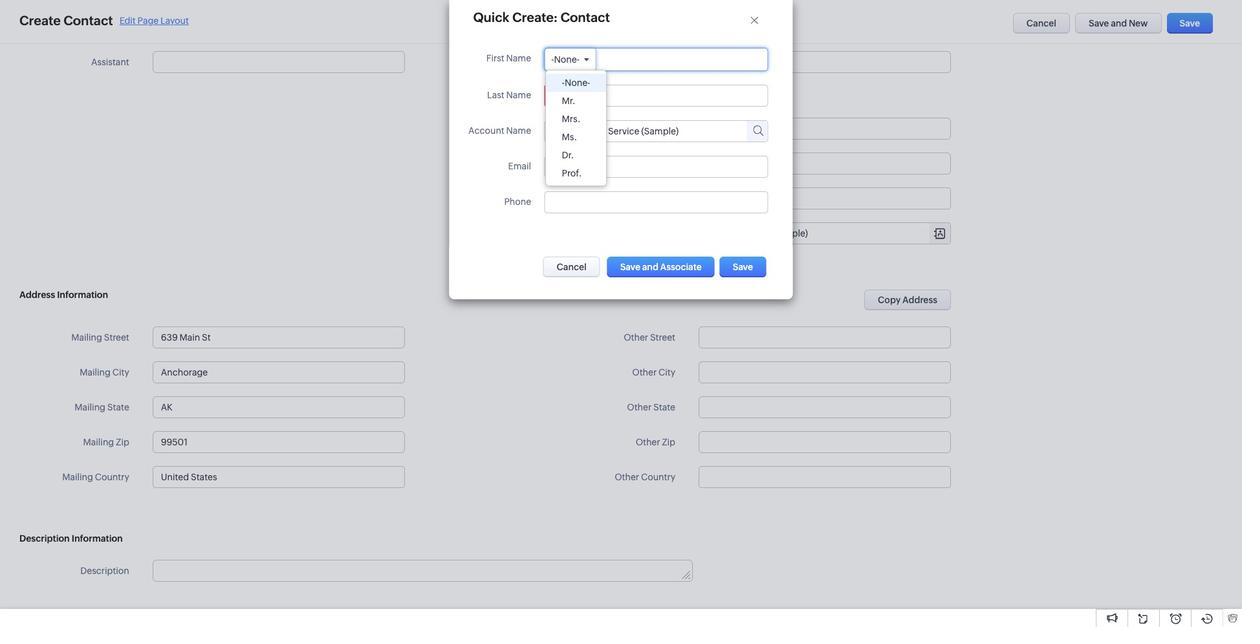Task type: describe. For each thing, give the bounding box(es) containing it.
other state
[[628, 403, 676, 413]]

dr.
[[562, 150, 574, 161]]

quick
[[474, 10, 510, 25]]

country for other country
[[641, 473, 676, 483]]

description information
[[19, 534, 123, 544]]

0 horizontal spatial email
[[509, 161, 532, 172]]

layout
[[161, 15, 189, 26]]

copy
[[879, 295, 901, 306]]

city for other city
[[659, 368, 676, 378]]

contact
[[64, 13, 113, 28]]

1 vertical spatial none-
[[565, 78, 591, 88]]

other for other street
[[624, 333, 649, 343]]

mailing state
[[75, 403, 129, 413]]

country for mailing country
[[95, 473, 129, 483]]

create
[[19, 13, 61, 28]]

first
[[487, 53, 505, 63]]

city for mailing city
[[112, 368, 129, 378]]

name for account name
[[507, 126, 532, 136]]

tree containing -none-
[[546, 71, 607, 186]]

mailing for mailing street
[[71, 333, 102, 343]]

0 horizontal spatial phone
[[505, 197, 532, 207]]

other city
[[633, 368, 676, 378]]

information for description
[[72, 534, 123, 544]]

mailing city
[[80, 368, 129, 378]]

description for description information
[[19, 534, 70, 544]]

skype
[[639, 124, 665, 134]]

mr.
[[562, 96, 576, 106]]

address information copy address
[[19, 290, 938, 306]]

ms.
[[562, 132, 577, 143]]

mailing zip
[[83, 438, 129, 448]]

1 horizontal spatial email
[[653, 159, 676, 169]]

1 vertical spatial -
[[562, 78, 565, 88]]

quick create: contact
[[474, 10, 611, 25]]

save and new
[[1090, 18, 1149, 28]]

prof.
[[562, 168, 582, 179]]

secondary email
[[605, 159, 676, 169]]

id
[[667, 124, 676, 134]]

-none- inside field
[[552, 54, 580, 65]]

asst
[[629, 57, 647, 67]]

other for other city
[[633, 368, 657, 378]]

zip for other zip
[[662, 438, 676, 448]]

save and new button
[[1076, 13, 1162, 34]]

0 horizontal spatial address
[[19, 290, 55, 300]]

create: contact
[[513, 10, 611, 25]]

none- inside field
[[555, 54, 580, 65]]

name for first name
[[507, 53, 532, 63]]

first name
[[487, 53, 532, 63]]

other zip
[[636, 438, 676, 448]]

create contact edit page layout
[[19, 13, 189, 28]]

twitter
[[647, 194, 676, 204]]



Task type: vqa. For each thing, say whether or not it's contained in the screenshot.
Mailing Zip
yes



Task type: locate. For each thing, give the bounding box(es) containing it.
page
[[138, 15, 159, 26]]

-
[[552, 54, 555, 65], [562, 78, 565, 88]]

new
[[1130, 18, 1149, 28]]

0 horizontal spatial -
[[552, 54, 555, 65]]

zip
[[116, 438, 129, 448], [662, 438, 676, 448]]

- up mr.
[[562, 78, 565, 88]]

1 save from the left
[[1090, 18, 1110, 28]]

email down account name
[[509, 161, 532, 172]]

mailing
[[71, 333, 102, 343], [80, 368, 111, 378], [75, 403, 105, 413], [83, 438, 114, 448], [62, 473, 93, 483]]

0 vertical spatial name
[[507, 53, 532, 63]]

none-
[[555, 54, 580, 65], [565, 78, 591, 88]]

other down other street
[[633, 368, 657, 378]]

1 horizontal spatial city
[[659, 368, 676, 378]]

-None- field
[[545, 49, 596, 71]]

1 horizontal spatial country
[[641, 473, 676, 483]]

account name
[[469, 126, 532, 136]]

street
[[104, 333, 129, 343], [651, 333, 676, 343]]

mailing for mailing city
[[80, 368, 111, 378]]

0 vertical spatial information
[[57, 290, 108, 300]]

0 vertical spatial -
[[552, 54, 555, 65]]

mrs.
[[562, 114, 581, 124]]

assistant
[[91, 57, 129, 67]]

0 horizontal spatial street
[[104, 333, 129, 343]]

mailing country
[[62, 473, 129, 483]]

name right last
[[507, 90, 532, 100]]

1 vertical spatial information
[[72, 534, 123, 544]]

2 street from the left
[[651, 333, 676, 343]]

mailing down the mailing city
[[75, 403, 105, 413]]

state
[[107, 403, 129, 413], [654, 403, 676, 413]]

description
[[19, 534, 70, 544], [80, 566, 129, 577]]

None submit
[[721, 257, 767, 278]]

None text field
[[153, 16, 405, 38], [597, 49, 720, 70], [153, 51, 405, 73], [552, 91, 762, 101], [699, 153, 952, 175], [552, 162, 762, 172], [717, 188, 951, 209], [153, 327, 405, 349], [153, 362, 405, 384], [153, 397, 405, 419], [153, 432, 405, 454], [699, 432, 952, 454], [153, 16, 405, 38], [597, 49, 720, 70], [153, 51, 405, 73], [552, 91, 762, 101], [699, 153, 952, 175], [552, 162, 762, 172], [717, 188, 951, 209], [153, 327, 405, 349], [153, 362, 405, 384], [153, 397, 405, 419], [153, 432, 405, 454], [699, 432, 952, 454]]

1 vertical spatial description
[[80, 566, 129, 577]]

information
[[57, 290, 108, 300], [72, 534, 123, 544]]

1 vertical spatial name
[[507, 90, 532, 100]]

tree
[[546, 71, 607, 186]]

country down mailing zip on the bottom
[[95, 473, 129, 483]]

1 state from the left
[[107, 403, 129, 413]]

2 save from the left
[[1181, 18, 1201, 28]]

0 horizontal spatial country
[[95, 473, 129, 483]]

1 city from the left
[[112, 368, 129, 378]]

mailing for mailing state
[[75, 403, 105, 413]]

edit
[[120, 15, 136, 26]]

0 horizontal spatial zip
[[116, 438, 129, 448]]

2 zip from the left
[[662, 438, 676, 448]]

None text field
[[699, 51, 952, 73], [699, 118, 952, 140], [552, 126, 730, 137], [699, 327, 952, 349], [699, 362, 952, 384], [699, 397, 952, 419], [153, 561, 693, 582], [699, 51, 952, 73], [699, 118, 952, 140], [552, 126, 730, 137], [699, 327, 952, 349], [699, 362, 952, 384], [699, 397, 952, 419], [153, 561, 693, 582]]

1 name from the top
[[507, 53, 532, 63]]

save button
[[1168, 13, 1214, 34]]

street for mailing street
[[104, 333, 129, 343]]

- inside field
[[552, 54, 555, 65]]

mobile
[[100, 22, 129, 32]]

information for address
[[57, 290, 108, 300]]

country
[[95, 473, 129, 483], [641, 473, 676, 483]]

information inside address information copy address
[[57, 290, 108, 300]]

state for mailing state
[[107, 403, 129, 413]]

0 vertical spatial description
[[19, 534, 70, 544]]

name for last name
[[507, 90, 532, 100]]

secondary
[[605, 159, 651, 169]]

asst phone
[[629, 57, 676, 67]]

0 vertical spatial none-
[[555, 54, 580, 65]]

1 vertical spatial -none-
[[562, 78, 591, 88]]

1 horizontal spatial state
[[654, 403, 676, 413]]

-none-
[[552, 54, 580, 65], [562, 78, 591, 88]]

address
[[19, 290, 55, 300], [903, 295, 938, 306]]

other down other city
[[628, 403, 652, 413]]

last
[[488, 90, 505, 100]]

0 horizontal spatial save
[[1090, 18, 1110, 28]]

description for description
[[80, 566, 129, 577]]

3 name from the top
[[507, 126, 532, 136]]

2 state from the left
[[654, 403, 676, 413]]

information up mailing street
[[57, 290, 108, 300]]

mailing down mailing street
[[80, 368, 111, 378]]

name right first
[[507, 53, 532, 63]]

email up twitter at top
[[653, 159, 676, 169]]

1 street from the left
[[104, 333, 129, 343]]

information down mailing country
[[72, 534, 123, 544]]

other for other state
[[628, 403, 652, 413]]

save for save
[[1181, 18, 1201, 28]]

street up other city
[[651, 333, 676, 343]]

last name
[[488, 90, 532, 100]]

street up the mailing city
[[104, 333, 129, 343]]

state up other zip
[[654, 403, 676, 413]]

save for save and new
[[1090, 18, 1110, 28]]

street for other street
[[651, 333, 676, 343]]

0 vertical spatial phone
[[649, 57, 676, 67]]

city up "other state"
[[659, 368, 676, 378]]

cancel button
[[1014, 13, 1071, 34]]

1 horizontal spatial -
[[562, 78, 565, 88]]

mailing for mailing country
[[62, 473, 93, 483]]

other street
[[624, 333, 676, 343]]

save right "new"
[[1181, 18, 1201, 28]]

zip down the mailing state
[[116, 438, 129, 448]]

1 country from the left
[[95, 473, 129, 483]]

country down other zip
[[641, 473, 676, 483]]

name right account
[[507, 126, 532, 136]]

zip down "other state"
[[662, 438, 676, 448]]

- down the create: contact
[[552, 54, 555, 65]]

2 vertical spatial name
[[507, 126, 532, 136]]

1 zip from the left
[[116, 438, 129, 448]]

None button
[[544, 257, 601, 278], [608, 257, 715, 278], [544, 257, 601, 278], [608, 257, 715, 278]]

other down other zip
[[615, 473, 640, 483]]

MMM D, YYYY text field
[[699, 16, 952, 38]]

1 horizontal spatial save
[[1181, 18, 1201, 28]]

1 horizontal spatial phone
[[649, 57, 676, 67]]

mailing for mailing zip
[[83, 438, 114, 448]]

cancel
[[1027, 18, 1057, 28]]

mailing down mailing zip on the bottom
[[62, 473, 93, 483]]

state up mailing zip on the bottom
[[107, 403, 129, 413]]

1 horizontal spatial address
[[903, 295, 938, 306]]

other for other country
[[615, 473, 640, 483]]

and
[[1112, 18, 1128, 28]]

mailing street
[[71, 333, 129, 343]]

state for other state
[[654, 403, 676, 413]]

0 horizontal spatial state
[[107, 403, 129, 413]]

0 vertical spatial -none-
[[552, 54, 580, 65]]

other
[[624, 333, 649, 343], [633, 368, 657, 378], [628, 403, 652, 413], [636, 438, 661, 448], [615, 473, 640, 483]]

other country
[[615, 473, 676, 483]]

city
[[112, 368, 129, 378], [659, 368, 676, 378]]

1 horizontal spatial zip
[[662, 438, 676, 448]]

0 horizontal spatial city
[[112, 368, 129, 378]]

other up other city
[[624, 333, 649, 343]]

other for other zip
[[636, 438, 661, 448]]

save
[[1090, 18, 1110, 28], [1181, 18, 1201, 28]]

copy address button
[[865, 290, 952, 311]]

2 city from the left
[[659, 368, 676, 378]]

zip for mailing zip
[[116, 438, 129, 448]]

mailing up mailing country
[[83, 438, 114, 448]]

1 horizontal spatial street
[[651, 333, 676, 343]]

save left and on the right top of page
[[1090, 18, 1110, 28]]

1 vertical spatial phone
[[505, 197, 532, 207]]

1 horizontal spatial description
[[80, 566, 129, 577]]

name
[[507, 53, 532, 63], [507, 90, 532, 100], [507, 126, 532, 136]]

skype id
[[639, 124, 676, 134]]

0 horizontal spatial description
[[19, 534, 70, 544]]

city up the mailing state
[[112, 368, 129, 378]]

phone
[[649, 57, 676, 67], [505, 197, 532, 207]]

edit page layout link
[[120, 15, 189, 26]]

other up other country
[[636, 438, 661, 448]]

email
[[653, 159, 676, 169], [509, 161, 532, 172]]

mailing up the mailing city
[[71, 333, 102, 343]]

2 country from the left
[[641, 473, 676, 483]]

2 name from the top
[[507, 90, 532, 100]]

account
[[469, 126, 505, 136]]



